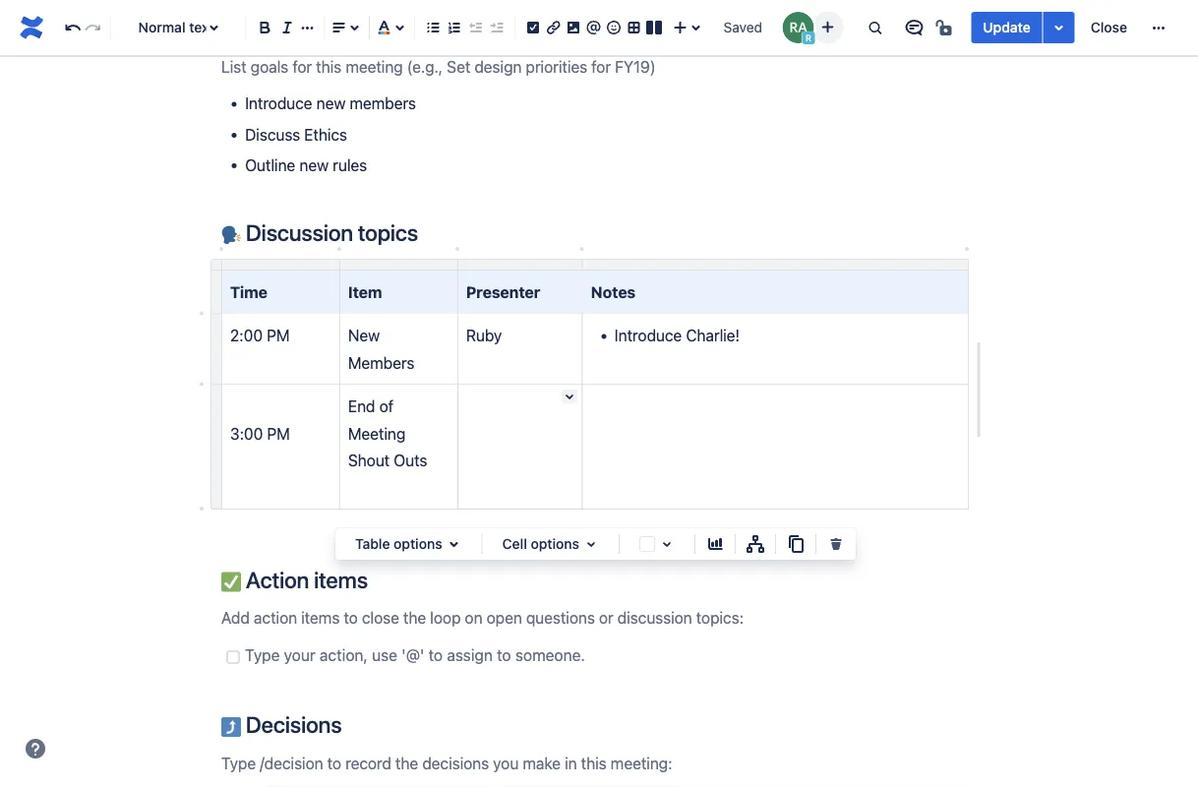 Task type: locate. For each thing, give the bounding box(es) containing it.
options for table options
[[394, 536, 442, 552]]

2 options from the left
[[531, 536, 580, 552]]

0 vertical spatial pm
[[267, 326, 290, 345]]

0 vertical spatial new
[[316, 94, 346, 113]]

adjust update settings image
[[1048, 16, 1071, 39]]

introduce up discuss
[[245, 94, 312, 113]]

:white_check_mark: image
[[221, 572, 241, 592]]

ruby anderson image
[[783, 12, 814, 43]]

charlie!
[[686, 326, 740, 345]]

presenter
[[466, 283, 541, 301]]

remove image
[[825, 532, 848, 556]]

options right table
[[394, 536, 442, 552]]

0 horizontal spatial options
[[394, 536, 442, 552]]

mention image
[[582, 16, 606, 39]]

table
[[355, 536, 390, 552]]

1 options from the left
[[394, 536, 442, 552]]

more formatting image
[[296, 16, 319, 39]]

1 horizontal spatial introduce
[[615, 326, 682, 345]]

1 vertical spatial pm
[[267, 424, 290, 443]]

end
[[348, 397, 375, 416]]

decisions
[[241, 711, 342, 738]]

saved
[[724, 19, 763, 35]]

undo ⌘z image
[[61, 16, 85, 39]]

layouts image
[[643, 16, 666, 39]]

items
[[314, 566, 368, 593]]

0 horizontal spatial introduce
[[245, 94, 312, 113]]

pm for 3:00 pm
[[267, 424, 290, 443]]

1 pm from the top
[[267, 326, 290, 345]]

2 pm from the top
[[267, 424, 290, 443]]

update button
[[972, 12, 1043, 43]]

introduce
[[245, 94, 312, 113], [615, 326, 682, 345]]

pm right 3:00
[[267, 424, 290, 443]]

time
[[230, 283, 268, 301]]

update
[[983, 19, 1031, 35]]

introduce new members
[[245, 94, 416, 113]]

invite to edit image
[[816, 15, 840, 39]]

text
[[189, 19, 214, 35]]

new
[[316, 94, 346, 113], [299, 156, 329, 174]]

topics
[[358, 219, 418, 246]]

1 vertical spatial new
[[299, 156, 329, 174]]

editable content region
[[190, 0, 1001, 777]]

confluence image
[[16, 12, 47, 43], [16, 12, 47, 43]]

outline
[[245, 156, 295, 174]]

new down ethics
[[299, 156, 329, 174]]

pm
[[267, 326, 290, 345], [267, 424, 290, 443]]

options
[[394, 536, 442, 552], [531, 536, 580, 552]]

introduce for introduce new members
[[245, 94, 312, 113]]

new up ethics
[[316, 94, 346, 113]]

action
[[246, 566, 309, 593]]

members
[[348, 353, 415, 372]]

close button
[[1079, 12, 1139, 43]]

numbered list ⌘⇧7 image
[[443, 16, 466, 39]]

notes
[[591, 283, 636, 301]]

ruby
[[466, 326, 502, 345]]

pm right the 2:00
[[267, 326, 290, 345]]

options right the cell
[[531, 536, 580, 552]]

italic ⌘i image
[[276, 16, 299, 39]]

introduce down notes
[[615, 326, 682, 345]]

discuss
[[245, 125, 300, 143]]

new for outline
[[299, 156, 329, 174]]

:speaking_head: image
[[221, 225, 241, 245], [221, 225, 241, 245]]

manage connected data image
[[744, 532, 768, 556]]

help image
[[24, 737, 47, 761]]

add image, video, or file image
[[562, 16, 586, 39]]

1 horizontal spatial options
[[531, 536, 580, 552]]

1 vertical spatial introduce
[[615, 326, 682, 345]]

0 vertical spatial introduce
[[245, 94, 312, 113]]

cell options
[[502, 536, 580, 552]]

table options
[[355, 536, 442, 552]]

normal
[[138, 19, 186, 35]]

cell background image
[[655, 532, 679, 556]]



Task type: describe. For each thing, give the bounding box(es) containing it.
new members
[[348, 326, 415, 372]]

chart image
[[704, 532, 727, 556]]

action item image
[[522, 16, 545, 39]]

emoji image
[[602, 16, 626, 39]]

of
[[379, 397, 394, 416]]

find and replace image
[[863, 16, 887, 39]]

normal text
[[138, 19, 214, 35]]

table options button
[[343, 532, 474, 556]]

:arrow_heading_up: image
[[221, 717, 241, 737]]

meeting
[[348, 424, 406, 443]]

indent tab image
[[485, 16, 508, 39]]

2:00
[[230, 326, 263, 345]]

table image
[[622, 16, 646, 39]]

:arrow_heading_up: image
[[221, 717, 241, 737]]

discuss ethics
[[245, 125, 347, 143]]

cell
[[502, 536, 527, 552]]

end of meeting shout outs
[[348, 397, 427, 470]]

bold ⌘b image
[[253, 16, 277, 39]]

outdent ⇧tab image
[[464, 16, 487, 39]]

align left image
[[327, 16, 351, 39]]

3:00 pm
[[230, 424, 290, 443]]

shout
[[348, 451, 390, 470]]

rules
[[333, 156, 367, 174]]

new
[[348, 326, 380, 345]]

cell options button
[[491, 532, 611, 556]]

discussion
[[246, 219, 353, 246]]

pm for 2:00 pm
[[267, 326, 290, 345]]

normal text button
[[119, 6, 237, 49]]

redo ⌘⇧z image
[[81, 16, 105, 39]]

outs
[[394, 451, 427, 470]]

discussion topics
[[241, 219, 418, 246]]

comment icon image
[[903, 16, 926, 39]]

link image
[[542, 16, 565, 39]]

options for cell options
[[531, 536, 580, 552]]

more image
[[1147, 16, 1171, 39]]

ethics
[[304, 125, 347, 143]]

members
[[350, 94, 416, 113]]

new for introduce
[[316, 94, 346, 113]]

expand dropdown menu image
[[442, 532, 466, 556]]

bullet list ⌘⇧8 image
[[422, 16, 445, 39]]

2:00 pm
[[230, 326, 290, 345]]

item
[[348, 283, 382, 301]]

outline new rules
[[245, 156, 367, 174]]

action items
[[241, 566, 368, 593]]

3:00
[[230, 424, 263, 443]]

:white_check_mark: image
[[221, 572, 241, 592]]

copy image
[[784, 532, 808, 556]]

close
[[1091, 19, 1128, 35]]

introduce charlie!
[[615, 326, 740, 345]]

no restrictions image
[[934, 16, 958, 39]]

expand dropdown menu image
[[580, 532, 603, 556]]

introduce for introduce charlie!
[[615, 326, 682, 345]]



Task type: vqa. For each thing, say whether or not it's contained in the screenshot.
Item in the left of the page
yes



